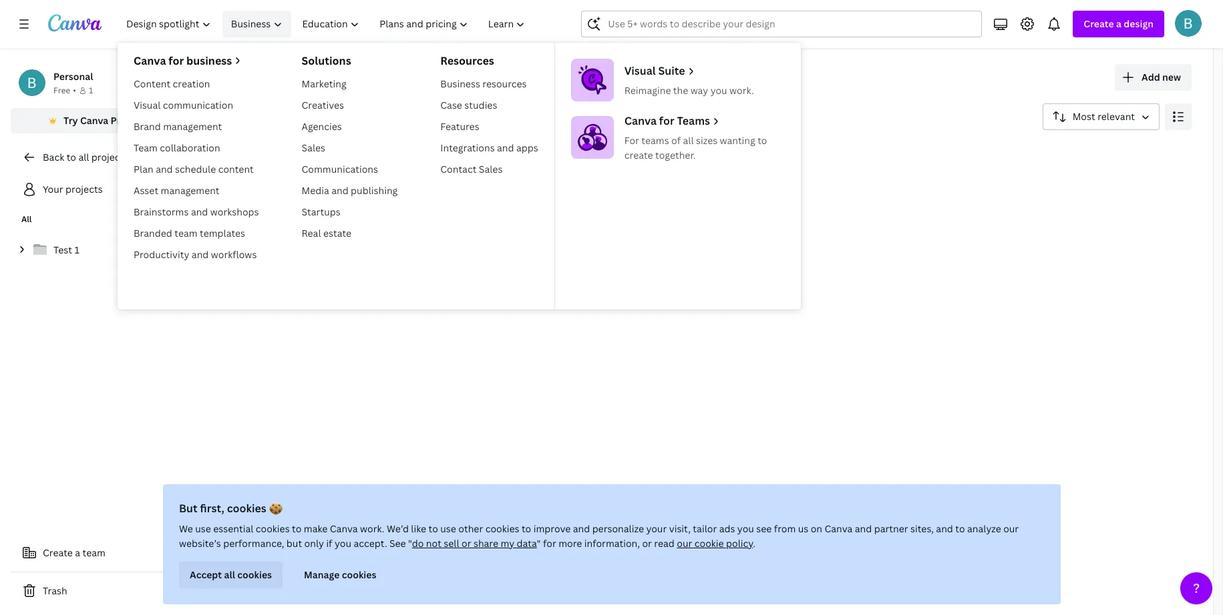 Task type: locate. For each thing, give the bounding box(es) containing it.
sales
[[302, 142, 325, 154], [479, 163, 503, 176]]

sales down agencies
[[302, 142, 325, 154]]

1 horizontal spatial our
[[1003, 523, 1019, 536]]

to
[[758, 134, 767, 147], [67, 151, 76, 164], [292, 523, 301, 536], [428, 523, 438, 536], [521, 523, 531, 536], [955, 523, 965, 536]]

1 horizontal spatial visual
[[625, 63, 656, 78]]

0 vertical spatial your projects
[[184, 63, 327, 92]]

0 horizontal spatial use
[[195, 523, 211, 536]]

management for asset management
[[161, 184, 220, 197]]

create inside button
[[43, 547, 73, 560]]

free
[[53, 85, 70, 96]]

all inside for teams of all sizes wanting to create together.
[[683, 134, 694, 147]]

starred link
[[184, 210, 343, 259]]

0 vertical spatial sales
[[302, 142, 325, 154]]

you
[[711, 84, 727, 97], [737, 523, 754, 536], [334, 538, 351, 551]]

0 horizontal spatial or
[[461, 538, 471, 551]]

0 vertical spatial for
[[169, 53, 184, 68]]

1 horizontal spatial team
[[175, 227, 197, 240]]

0 horizontal spatial you
[[334, 538, 351, 551]]

brainstorms and workshops link
[[128, 202, 264, 223]]

2 vertical spatial for
[[543, 538, 556, 551]]

contact sales
[[440, 163, 503, 176]]

asset
[[134, 184, 158, 197]]

resources
[[483, 78, 527, 90]]

create a design
[[1084, 17, 1154, 30]]

canva
[[134, 53, 166, 68], [625, 114, 657, 128], [80, 114, 108, 127], [330, 523, 358, 536], [824, 523, 852, 536]]

media
[[302, 184, 329, 197]]

back
[[43, 151, 64, 164]]

business for business resources
[[440, 78, 480, 90]]

2 vertical spatial projects
[[66, 183, 103, 196]]

canva for business link
[[134, 53, 259, 68]]

to up but
[[292, 523, 301, 536]]

cookies up my
[[485, 523, 519, 536]]

our right analyze
[[1003, 523, 1019, 536]]

from
[[774, 523, 796, 536]]

to up data
[[521, 523, 531, 536]]

Sort by button
[[1043, 104, 1160, 130]]

0 vertical spatial visual
[[625, 63, 656, 78]]

0 horizontal spatial business
[[231, 17, 271, 30]]

" right see
[[408, 538, 412, 551]]

and up do not sell or share my data " for more information, or read our cookie policy . at the bottom of the page
[[573, 523, 590, 536]]

videos
[[432, 147, 463, 160]]

1 vertical spatial for
[[659, 114, 675, 128]]

0 horizontal spatial for
[[169, 53, 184, 68]]

partner
[[874, 523, 908, 536]]

a inside button
[[75, 547, 80, 560]]

all
[[683, 134, 694, 147], [78, 151, 89, 164], [224, 569, 235, 582]]

work. inside business "menu"
[[730, 84, 754, 97]]

1 vertical spatial a
[[75, 547, 80, 560]]

the
[[673, 84, 688, 97]]

to right like
[[428, 523, 438, 536]]

add
[[1142, 71, 1160, 84]]

cookies inside button
[[341, 569, 376, 582]]

2 " from the left
[[537, 538, 541, 551]]

0 vertical spatial business
[[231, 17, 271, 30]]

1 vertical spatial all
[[78, 151, 89, 164]]

1 vertical spatial visual
[[134, 99, 161, 112]]

Search search field
[[608, 11, 956, 37]]

•
[[73, 85, 76, 96]]

your down back
[[43, 183, 63, 196]]

all inside accept all cookies button
[[224, 569, 235, 582]]

teams
[[642, 134, 669, 147]]

1 horizontal spatial your projects
[[184, 63, 327, 92]]

suite
[[658, 63, 685, 78]]

1 horizontal spatial create
[[1084, 17, 1114, 30]]

0 horizontal spatial "
[[408, 538, 412, 551]]

0 horizontal spatial visual
[[134, 99, 161, 112]]

try canva pro button
[[11, 108, 174, 134]]

create a design button
[[1073, 11, 1165, 37]]

visual up brand
[[134, 99, 161, 112]]

visual up the reimagine
[[625, 63, 656, 78]]

1 horizontal spatial business
[[440, 78, 480, 90]]

your projects down "back to all projects"
[[43, 183, 103, 196]]

0 vertical spatial all
[[190, 147, 202, 160]]

for up content creation
[[169, 53, 184, 68]]

use
[[195, 523, 211, 536], [440, 523, 456, 536]]

content creation
[[134, 78, 210, 90]]

business inside popup button
[[231, 17, 271, 30]]

we use essential cookies to make canva work. we'd like to use other cookies to improve and personalize your visit, tailor ads you see from us on canva and partner sites, and to analyze our website's performance, but only if you accept. see "
[[179, 523, 1019, 551]]

1 horizontal spatial a
[[1116, 17, 1122, 30]]

1 vertical spatial business
[[440, 78, 480, 90]]

cookies down performance,
[[237, 569, 272, 582]]

business for business
[[231, 17, 271, 30]]

collaboration
[[160, 142, 220, 154]]

1 horizontal spatial use
[[440, 523, 456, 536]]

a inside dropdown button
[[1116, 17, 1122, 30]]

1 horizontal spatial your
[[184, 63, 233, 92]]

our inside the 'we use essential cookies to make canva work. we'd like to use other cookies to improve and personalize your visit, tailor ads you see from us on canva and partner sites, and to analyze our website's performance, but only if you accept. see "'
[[1003, 523, 1019, 536]]

you up 'policy'
[[737, 523, 754, 536]]

other
[[458, 523, 483, 536]]

" down improve
[[537, 538, 541, 551]]

1 vertical spatial 1
[[74, 244, 79, 257]]

2 vertical spatial all
[[224, 569, 235, 582]]

1 vertical spatial management
[[161, 184, 220, 197]]

0 vertical spatial all
[[683, 134, 694, 147]]

0 horizontal spatial work.
[[360, 523, 384, 536]]

create inside dropdown button
[[1084, 17, 1114, 30]]

team up productivity and workflows
[[175, 227, 197, 240]]

on
[[811, 523, 822, 536]]

apps
[[516, 142, 538, 154]]

0 horizontal spatial sales
[[302, 142, 325, 154]]

management down visual communication link
[[163, 120, 222, 133]]

business
[[231, 17, 271, 30], [440, 78, 480, 90]]

a up trash "link"
[[75, 547, 80, 560]]

like
[[411, 523, 426, 536]]

0 vertical spatial you
[[711, 84, 727, 97]]

content
[[134, 78, 170, 90]]

team inside create a team button
[[83, 547, 105, 560]]

to left analyze
[[955, 523, 965, 536]]

1 horizontal spatial work.
[[730, 84, 754, 97]]

0 horizontal spatial your projects
[[43, 183, 103, 196]]

business up case studies
[[440, 78, 480, 90]]

create
[[1084, 17, 1114, 30], [43, 547, 73, 560]]

integrations and apps link
[[435, 138, 544, 159]]

manage
[[304, 569, 339, 582]]

branded
[[134, 227, 172, 240]]

canva inside button
[[80, 114, 108, 127]]

canva right try at the top left of the page
[[80, 114, 108, 127]]

accept
[[189, 569, 222, 582]]

trash
[[43, 585, 67, 598]]

a
[[1116, 17, 1122, 30], [75, 547, 80, 560]]

1 horizontal spatial all
[[224, 569, 235, 582]]

a left design
[[1116, 17, 1122, 30]]

to right wanting
[[758, 134, 767, 147]]

sales down "integrations and apps" "link"
[[479, 163, 503, 176]]

1 horizontal spatial or
[[642, 538, 652, 551]]

1 right •
[[89, 85, 93, 96]]

1 horizontal spatial all
[[190, 147, 202, 160]]

0 vertical spatial a
[[1116, 17, 1122, 30]]

0 vertical spatial our
[[1003, 523, 1019, 536]]

or left read
[[642, 538, 652, 551]]

personalize
[[592, 523, 644, 536]]

workflows
[[211, 249, 257, 261]]

use up sell
[[440, 523, 456, 536]]

you right the way
[[711, 84, 727, 97]]

0 horizontal spatial all
[[21, 214, 32, 225]]

0 horizontal spatial team
[[83, 547, 105, 560]]

your projects down business popup button
[[184, 63, 327, 92]]

0 horizontal spatial your
[[43, 183, 63, 196]]

analyze
[[967, 523, 1001, 536]]

all right accept
[[224, 569, 235, 582]]

2 horizontal spatial for
[[659, 114, 675, 128]]

create a team button
[[11, 540, 174, 567]]

do not sell or share my data link
[[412, 538, 537, 551]]

teams
[[677, 114, 710, 128]]

plan
[[134, 163, 153, 176]]

0 vertical spatial create
[[1084, 17, 1114, 30]]

1 vertical spatial our
[[677, 538, 692, 551]]

1 vertical spatial create
[[43, 547, 73, 560]]

communication
[[163, 99, 233, 112]]

resources
[[440, 53, 494, 68]]

plan and schedule content link
[[128, 159, 264, 180]]

1 horizontal spatial for
[[543, 538, 556, 551]]

and down the branded team templates link
[[192, 249, 209, 261]]

1 vertical spatial all
[[21, 214, 32, 225]]

all inside button
[[190, 147, 202, 160]]

0 horizontal spatial create
[[43, 547, 73, 560]]

data
[[517, 538, 537, 551]]

and right plan
[[156, 163, 173, 176]]

"
[[408, 538, 412, 551], [537, 538, 541, 551]]

1 " from the left
[[408, 538, 412, 551]]

team up trash "link"
[[83, 547, 105, 560]]

all right back
[[78, 151, 89, 164]]

business up business
[[231, 17, 271, 30]]

.
[[753, 538, 755, 551]]

0 vertical spatial your
[[184, 63, 233, 92]]

None search field
[[581, 11, 982, 37]]

work. up accept.
[[360, 523, 384, 536]]

productivity and workflows link
[[128, 245, 264, 266]]

cookies
[[227, 502, 266, 516], [255, 523, 289, 536], [485, 523, 519, 536], [237, 569, 272, 582], [341, 569, 376, 582]]

management
[[163, 120, 222, 133], [161, 184, 220, 197]]

schedule
[[175, 163, 216, 176]]

team
[[134, 142, 158, 154]]

content creation link
[[128, 73, 264, 95]]

0 vertical spatial work.
[[730, 84, 754, 97]]

create up trash
[[43, 547, 73, 560]]

1 vertical spatial team
[[83, 547, 105, 560]]

not
[[426, 538, 441, 551]]

to inside for teams of all sizes wanting to create together.
[[758, 134, 767, 147]]

policy
[[726, 538, 753, 551]]

or right sell
[[461, 538, 471, 551]]

integrations
[[440, 142, 495, 154]]

for inside but first, cookies 🍪 dialog
[[543, 538, 556, 551]]

1 horizontal spatial you
[[711, 84, 727, 97]]

and down the communications
[[331, 184, 349, 197]]

first,
[[200, 502, 224, 516]]

all right of
[[683, 134, 694, 147]]

business inside "menu"
[[440, 78, 480, 90]]

work. right the way
[[730, 84, 754, 97]]

projects up the creatives
[[238, 63, 327, 92]]

1 vertical spatial work.
[[360, 523, 384, 536]]

add new button
[[1115, 64, 1192, 91]]

0 horizontal spatial all
[[78, 151, 89, 164]]

our down visit,
[[677, 538, 692, 551]]

1 right the "test"
[[74, 244, 79, 257]]

0 vertical spatial 1
[[89, 85, 93, 96]]

0 vertical spatial management
[[163, 120, 222, 133]]

cookies down accept.
[[341, 569, 376, 582]]

canva up if
[[330, 523, 358, 536]]

0 vertical spatial team
[[175, 227, 197, 240]]

projects left plan
[[91, 151, 129, 164]]

1 horizontal spatial sales
[[479, 163, 503, 176]]

and left apps
[[497, 142, 514, 154]]

0 horizontal spatial a
[[75, 547, 80, 560]]

use up website's at the left bottom
[[195, 523, 211, 536]]

visual for visual suite
[[625, 63, 656, 78]]

real estate link
[[296, 223, 403, 245]]

1 use from the left
[[195, 523, 211, 536]]

2 horizontal spatial you
[[737, 523, 754, 536]]

you right if
[[334, 538, 351, 551]]

productivity and workflows
[[134, 249, 257, 261]]

team
[[175, 227, 197, 240], [83, 547, 105, 560]]

for down improve
[[543, 538, 556, 551]]

branded team templates
[[134, 227, 245, 240]]

1 horizontal spatial "
[[537, 538, 541, 551]]

brand management
[[134, 120, 222, 133]]

or
[[461, 538, 471, 551], [642, 538, 652, 551]]

to right back
[[67, 151, 76, 164]]

your up communication
[[184, 63, 233, 92]]

management down plan and schedule content
[[161, 184, 220, 197]]

2 horizontal spatial all
[[683, 134, 694, 147]]

communications
[[302, 163, 378, 176]]

projects down "back to all projects"
[[66, 183, 103, 196]]

for up of
[[659, 114, 675, 128]]

our
[[1003, 523, 1019, 536], [677, 538, 692, 551]]

create left design
[[1084, 17, 1114, 30]]



Task type: describe. For each thing, give the bounding box(es) containing it.
agencies link
[[296, 116, 403, 138]]

marketing
[[302, 78, 346, 90]]

accept all cookies button
[[179, 563, 282, 589]]

all button
[[184, 141, 207, 166]]

brad klo image
[[1175, 10, 1202, 37]]

our cookie policy link
[[677, 538, 753, 551]]

contact
[[440, 163, 477, 176]]

cookies up essential
[[227, 502, 266, 516]]

test 1 link
[[11, 237, 174, 265]]

for for teams
[[659, 114, 675, 128]]

" inside the 'we use essential cookies to make canva work. we'd like to use other cookies to improve and personalize your visit, tailor ads you see from us on canva and partner sites, and to analyze our website's performance, but only if you accept. see "'
[[408, 538, 412, 551]]

1 vertical spatial you
[[737, 523, 754, 536]]

most relevant
[[1073, 110, 1135, 123]]

sites,
[[910, 523, 934, 536]]

a for team
[[75, 547, 80, 560]]

1 horizontal spatial 1
[[89, 85, 93, 96]]

cookies down 🍪
[[255, 523, 289, 536]]

visit,
[[669, 523, 690, 536]]

try canva pro
[[64, 114, 126, 127]]

create for create a team
[[43, 547, 73, 560]]

asset management
[[134, 184, 220, 197]]

for
[[625, 134, 639, 147]]

1 vertical spatial projects
[[91, 151, 129, 164]]

starred
[[235, 228, 269, 241]]

real
[[302, 227, 321, 240]]

reimagine the way you work.
[[625, 84, 754, 97]]

estate
[[323, 227, 351, 240]]

information,
[[584, 538, 640, 551]]

0 horizontal spatial our
[[677, 538, 692, 551]]

1 vertical spatial your projects
[[43, 183, 103, 196]]

for for business
[[169, 53, 184, 68]]

reimagine
[[625, 84, 671, 97]]

visual for visual communication
[[134, 99, 161, 112]]

but first, cookies 🍪 dialog
[[163, 485, 1061, 605]]

media and publishing
[[302, 184, 398, 197]]

cookies inside button
[[237, 569, 272, 582]]

your
[[646, 523, 667, 536]]

my
[[500, 538, 514, 551]]

startups
[[302, 206, 341, 218]]

creation
[[173, 78, 210, 90]]

canva for business
[[134, 53, 232, 68]]

manage cookies
[[304, 569, 376, 582]]

team collaboration
[[134, 142, 220, 154]]

do not sell or share my data " for more information, or read our cookie policy .
[[412, 538, 755, 551]]

designs button
[[295, 141, 341, 166]]

real estate
[[302, 227, 351, 240]]

1 vertical spatial your
[[43, 183, 63, 196]]

productivity
[[134, 249, 189, 261]]

workshops
[[210, 206, 259, 218]]

case studies link
[[435, 95, 544, 116]]

team inside the branded team templates link
[[175, 227, 197, 240]]

manage cookies button
[[293, 563, 387, 589]]

try
[[64, 114, 78, 127]]

business
[[186, 53, 232, 68]]

plan and schedule content
[[134, 163, 254, 176]]

only
[[304, 538, 324, 551]]

back to all projects
[[43, 151, 129, 164]]

read
[[654, 538, 674, 551]]

2 vertical spatial you
[[334, 538, 351, 551]]

wanting
[[720, 134, 755, 147]]

studies
[[465, 99, 497, 112]]

and down asset management link
[[191, 206, 208, 218]]

canva up for
[[625, 114, 657, 128]]

you inside business "menu"
[[711, 84, 727, 97]]

way
[[691, 84, 708, 97]]

together.
[[655, 149, 696, 162]]

0 vertical spatial projects
[[238, 63, 327, 92]]

design
[[1124, 17, 1154, 30]]

content
[[218, 163, 254, 176]]

canva up content
[[134, 53, 166, 68]]

1 or from the left
[[461, 538, 471, 551]]

test
[[53, 244, 72, 257]]

2 use from the left
[[440, 523, 456, 536]]

and inside "link"
[[497, 142, 514, 154]]

more
[[558, 538, 582, 551]]

accept.
[[353, 538, 387, 551]]

1 vertical spatial sales
[[479, 163, 503, 176]]

and right sites, on the bottom right
[[936, 523, 953, 536]]

but
[[286, 538, 302, 551]]

features
[[440, 120, 479, 133]]

features link
[[435, 116, 544, 138]]

media and publishing link
[[296, 180, 403, 202]]

a for design
[[1116, 17, 1122, 30]]

marketing link
[[296, 73, 403, 95]]

business menu
[[118, 43, 801, 310]]

integrations and apps
[[440, 142, 538, 154]]

2 or from the left
[[642, 538, 652, 551]]

see
[[389, 538, 406, 551]]

tailor
[[693, 523, 717, 536]]

brainstorms
[[134, 206, 189, 218]]

back to all projects link
[[11, 144, 174, 171]]

brand
[[134, 120, 161, 133]]

management for brand management
[[163, 120, 222, 133]]

add new
[[1142, 71, 1181, 84]]

business resources link
[[435, 73, 544, 95]]

personal
[[53, 70, 93, 83]]

work. inside the 'we use essential cookies to make canva work. we'd like to use other cookies to improve and personalize your visit, tailor ads you see from us on canva and partner sites, and to analyze our website's performance, but only if you accept. see "'
[[360, 523, 384, 536]]

templates
[[200, 227, 245, 240]]

top level navigation element
[[118, 11, 801, 310]]

if
[[326, 538, 332, 551]]

canva right on
[[824, 523, 852, 536]]

0 horizontal spatial 1
[[74, 244, 79, 257]]

visual suite
[[625, 63, 685, 78]]

visual communication
[[134, 99, 233, 112]]

designs
[[300, 147, 336, 160]]

create for create a design
[[1084, 17, 1114, 30]]

and left partner
[[855, 523, 872, 536]]

brand management link
[[128, 116, 264, 138]]

ads
[[719, 523, 735, 536]]

us
[[798, 523, 808, 536]]

business resources
[[440, 78, 527, 90]]

creatives link
[[296, 95, 403, 116]]

create a team
[[43, 547, 105, 560]]

all inside the back to all projects link
[[78, 151, 89, 164]]

essential
[[213, 523, 253, 536]]

business button
[[223, 11, 291, 37]]

sales link
[[296, 138, 403, 159]]

free •
[[53, 85, 76, 96]]

brainstorms and workshops
[[134, 206, 259, 218]]

improve
[[533, 523, 570, 536]]



Task type: vqa. For each thing, say whether or not it's contained in the screenshot.
group
no



